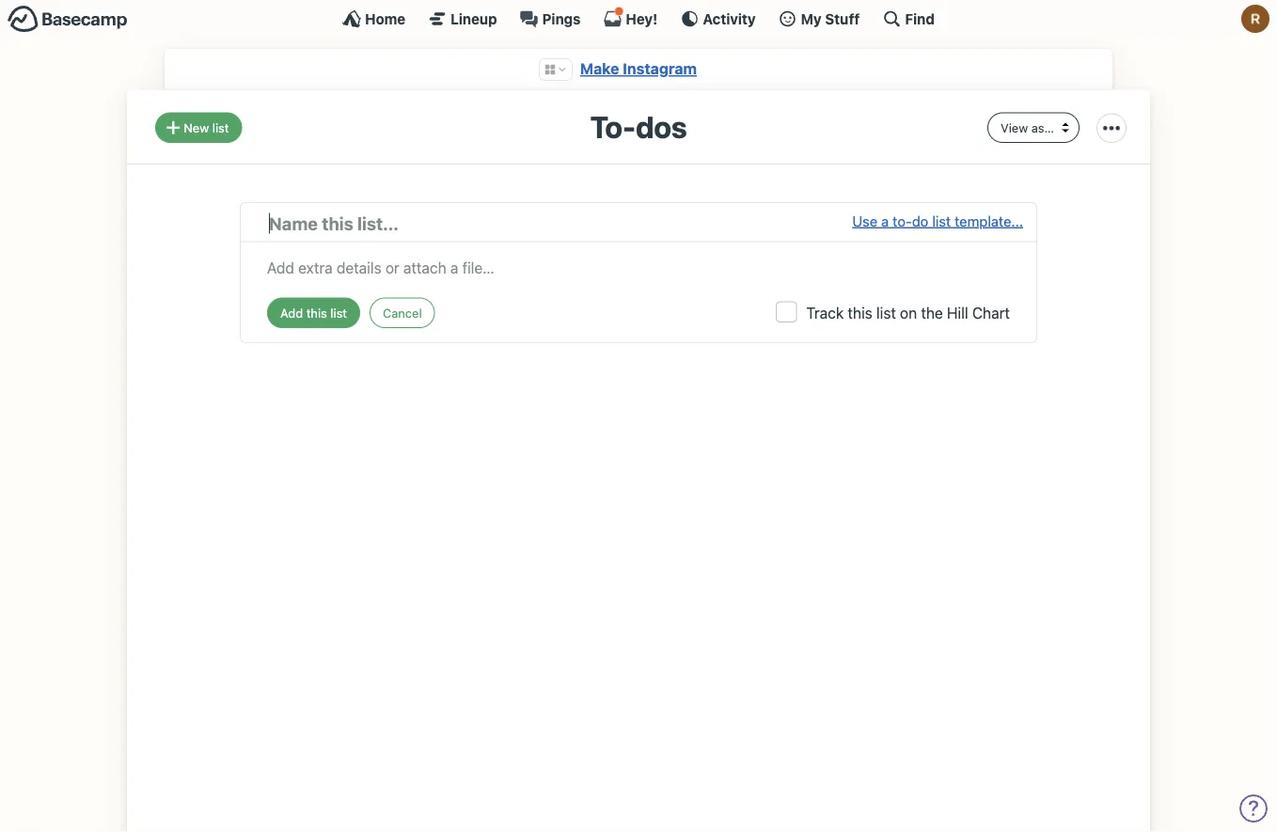 Task type: vqa. For each thing, say whether or not it's contained in the screenshot.
'MAKE INSTAGRAM' 'Link'
yes



Task type: describe. For each thing, give the bounding box(es) containing it.
switch accounts image
[[8, 5, 128, 34]]

cancel button
[[370, 298, 435, 328]]

on
[[900, 304, 917, 322]]

view as…
[[1001, 120, 1054, 134]]

home
[[365, 10, 406, 27]]

cancel
[[383, 306, 422, 320]]

my stuff button
[[778, 9, 860, 28]]

hill chart
[[947, 304, 1010, 322]]

main element
[[0, 0, 1277, 37]]

my
[[801, 10, 822, 27]]

do
[[912, 212, 929, 229]]

pings
[[542, 10, 581, 27]]

view
[[1001, 120, 1028, 134]]

list inside new list link
[[212, 120, 229, 134]]

use a to-do list template... link
[[853, 210, 1023, 236]]

2 vertical spatial list
[[877, 304, 896, 322]]

find button
[[883, 9, 935, 28]]

my stuff
[[801, 10, 860, 27]]

as…
[[1032, 120, 1054, 134]]

to-
[[893, 212, 912, 229]]

use
[[853, 212, 878, 229]]

new list
[[184, 120, 229, 134]]

activity
[[703, 10, 756, 27]]



Task type: locate. For each thing, give the bounding box(es) containing it.
find
[[905, 10, 935, 27]]

activity link
[[680, 9, 756, 28]]

to-dos
[[590, 109, 687, 144]]

2 horizontal spatial list
[[932, 212, 951, 229]]

dos
[[636, 109, 687, 144]]

make instagram link
[[580, 60, 697, 78]]

stuff
[[825, 10, 860, 27]]

make instagram
[[580, 60, 697, 78]]

to-
[[590, 109, 636, 144]]

hey! button
[[603, 7, 658, 28]]

new
[[184, 120, 209, 134]]

new list link
[[155, 112, 242, 143]]

list left on in the right top of the page
[[877, 304, 896, 322]]

0 horizontal spatial list
[[212, 120, 229, 134]]

hey!
[[626, 10, 658, 27]]

instagram
[[623, 60, 697, 78]]

this
[[848, 304, 873, 322]]

home link
[[342, 9, 406, 28]]

1 vertical spatial list
[[932, 212, 951, 229]]

list right new
[[212, 120, 229, 134]]

the
[[921, 304, 943, 322]]

lineup
[[451, 10, 497, 27]]

make
[[580, 60, 619, 78]]

pings button
[[520, 9, 581, 28]]

use a to-do list template...
[[853, 212, 1023, 229]]

list right do
[[932, 212, 951, 229]]

Name this list… text field
[[269, 210, 853, 236]]

lineup link
[[428, 9, 497, 28]]

1 horizontal spatial list
[[877, 304, 896, 322]]

0 vertical spatial list
[[212, 120, 229, 134]]

view as… button
[[988, 112, 1080, 143]]

list inside use a to-do list template... link
[[932, 212, 951, 229]]

a
[[881, 212, 889, 229]]

None submit
[[267, 298, 360, 328]]

list
[[212, 120, 229, 134], [932, 212, 951, 229], [877, 304, 896, 322]]

track this list on the hill chart
[[806, 304, 1010, 322]]

None text field
[[267, 251, 1010, 279]]

template...
[[955, 212, 1023, 229]]

track
[[806, 304, 844, 322]]

ruby image
[[1242, 5, 1270, 33]]



